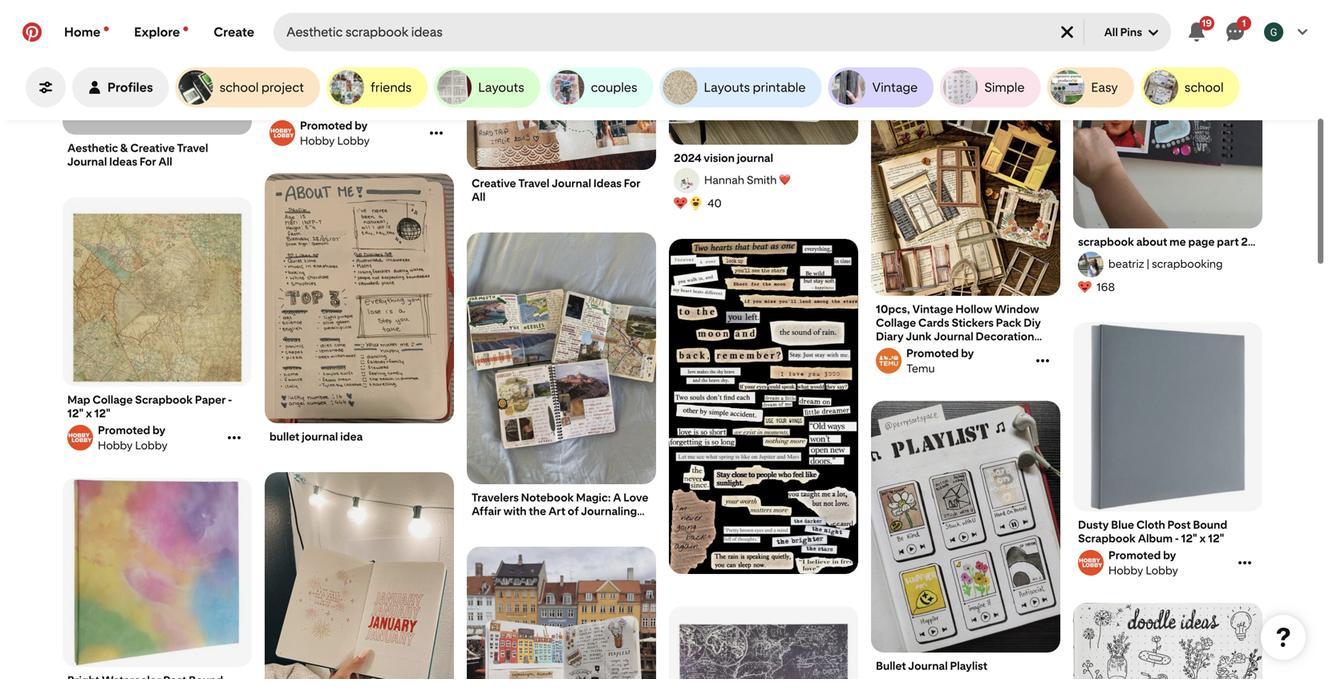 Task type: describe. For each thing, give the bounding box(es) containing it.
ideas inside the aesthetic & creative travel journal ideas for all
[[109, 155, 137, 168]]

school for school project
[[220, 80, 259, 95]]

dimensions: 12" x 12" material: paper color: white, green, orange & purple pattern: floral care & safety: acid & lignin free quantity: 1 embellish your scrapbooking and paper crafts with whimsical wildflower scrapbook paper. this high-quality paper features a whimsical display of wildflowers with tall, narrow stems and richly colored petals. design your own cards, personalize a family photo album, and more with a few sheets of this versatile scrapbook paper. image
[[265, 0, 454, 82]]

hannah smith ❤️ link
[[704, 173, 791, 188]]

home link
[[51, 13, 121, 51]]

this contains an image of: bullet journal idea image
[[265, 173, 454, 424]]

playlist
[[950, 659, 988, 673]]

bullet journal playlist
[[876, 659, 988, 673]]

10pcs, vintage hollow window collage cards stickers pack diy diary junk journal decoration label sticker album scrapbooking
[[876, 302, 1041, 371]]

label
[[876, 343, 905, 357]]

notifications image
[[183, 26, 188, 31]]

easy
[[1092, 80, 1118, 95]]

journaling
[[581, 505, 637, 518]]

this contains: travelers notebook magic: a love affair with the art of journaling on the go | aesthetic journal accessories | aesthetic and creative ideas for your diy travel journal image
[[467, 233, 656, 485]]

post
[[1168, 518, 1191, 532]]

dusty blue cloth post bound scrapbook album - 12" x 12" link
[[1078, 518, 1258, 546]]

168 link
[[1078, 278, 1258, 297]]

of
[[568, 505, 579, 518]]

couples
[[591, 80, 637, 95]]

19
[[1202, 17, 1212, 29]]

vintage link
[[828, 67, 934, 108]]

wildflower
[[327, 88, 385, 102]]

whimsical
[[270, 88, 325, 102]]

scrapbook for wildflower
[[387, 88, 445, 102]]

sticker
[[907, 343, 944, 357]]

hannah smith ❤️
[[704, 173, 791, 187]]

1 horizontal spatial the
[[529, 505, 546, 518]]

2024 vision journal link
[[674, 151, 854, 165]]

travel inside the aesthetic & creative travel journal ideas for all
[[177, 141, 208, 155]]

this contains an image of: bullet journal playlist image
[[871, 401, 1061, 654]]

school link
[[1141, 67, 1240, 108]]

aesthetic & creative travel journal ideas for all link
[[67, 141, 247, 168]]

album inside dusty blue cloth post bound scrapbook album - 12" x 12"
[[1138, 532, 1173, 546]]

profiles
[[108, 80, 153, 95]]

printable
[[753, 80, 806, 95]]

creative inside creative travel journal ideas for all
[[472, 177, 516, 190]]

creative travel journal ideas for all link
[[472, 177, 651, 204]]

for inside the aesthetic & creative travel journal ideas for all
[[140, 155, 156, 168]]

simple
[[985, 80, 1025, 95]]

map collage scrapbook paper - 12" x 12" link
[[67, 393, 247, 420]]

0 horizontal spatial the
[[488, 518, 505, 532]]

add a sheen of metallic luster to your scrapbook or photo album using foil map on galaxy scrapbook paper! this acid and lignin free paper boasts a dark purple and pink starry galaxy background with an antiquated map design on its surface; the map has been rendered in iridescent foil. trim it to size and use it to highlight your favorite memories, photos, and more! dimensions: 	 length: 12" 	 width: 12" note: sheet is sold individually. image
[[669, 607, 858, 680]]

school project link
[[175, 67, 320, 108]]

paper for map collage scrapbook paper - 12" x 12"
[[195, 393, 226, 407]]

hobby lobby link for wildflower
[[267, 119, 426, 148]]

- inside dusty blue cloth post bound scrapbook album - 12" x 12"
[[1175, 532, 1179, 546]]

scrapbooking
[[876, 357, 950, 371]]

diary
[[876, 330, 904, 343]]

layouts printable
[[704, 80, 806, 95]]

profiles link
[[72, 67, 169, 108]]

0 vertical spatial journal
[[737, 151, 773, 165]]

aesthetic & creative travel journal ideas for all
[[67, 141, 208, 168]]

0 vertical spatial vintage
[[873, 80, 918, 95]]

window
[[995, 302, 1040, 316]]

x inside dusty blue cloth post bound scrapbook album - 12" x 12"
[[1200, 532, 1206, 546]]

168
[[1097, 281, 1115, 294]]

hollow
[[956, 302, 993, 316]]

bullet journal playlist link
[[876, 659, 1056, 673]]

idea
[[340, 430, 363, 444]]

travel inside creative travel journal ideas for all
[[518, 177, 550, 190]]

friends
[[371, 80, 412, 95]]

go
[[507, 518, 523, 532]]

2024 vision board, journalling, scrapbooking, aesthetic, vintage theme, flowers, vintage journalling, journal ideas image
[[669, 0, 858, 145]]

stickers
[[952, 316, 994, 330]]

journal inside creative travel journal ideas for all
[[552, 177, 591, 190]]

dusty blue cloth post bound scrapbook album - 12" x 12"
[[1078, 518, 1228, 546]]

hobby lobby for wildflower
[[300, 134, 370, 148]]

paper for whimsical wildflower scrapbook paper
[[270, 102, 301, 116]]

lobby for wildflower
[[337, 134, 370, 148]]

a
[[613, 491, 621, 505]]

hobby lobby for blue
[[1109, 564, 1178, 578]]

dropdown image
[[1149, 28, 1159, 38]]

travelers notebook magic: a love affair with the art of journaling on the go
[[472, 491, 649, 532]]

filter image
[[39, 81, 52, 94]]

smith
[[747, 173, 777, 187]]

temu link
[[874, 347, 1033, 375]]

40 link
[[674, 194, 854, 213]]

lobby for blue
[[1146, 564, 1178, 578]]

hobby lobby for collage
[[98, 439, 168, 453]]

2024
[[674, 151, 702, 165]]

travelers notebook magic: a love affair with the art of journaling on the go link
[[472, 491, 651, 532]]

collage inside 10pcs, vintage hollow window collage cards stickers pack diy diary junk journal decoration label sticker album scrapbooking
[[876, 316, 916, 330]]

couples link
[[547, 67, 654, 108]]

all inside the aesthetic & creative travel journal ideas for all
[[158, 155, 172, 168]]

bullet journal idea link
[[270, 430, 449, 444]]

lobby for collage
[[135, 439, 168, 453]]

layouts printable link
[[660, 67, 822, 108]]

vintage inside 10pcs, vintage hollow window collage cards stickers pack diy diary junk journal decoration label sticker album scrapbooking
[[913, 302, 954, 316]]

explore link
[[121, 13, 201, 51]]

hobby for wildflower
[[300, 134, 335, 148]]

- inside map collage scrapbook paper - 12" x 12"
[[228, 393, 232, 407]]

creative travel journal ideas for all
[[472, 177, 641, 204]]

vision
[[704, 151, 735, 165]]

10pcs,
[[876, 302, 910, 316]]

all pins
[[1104, 25, 1142, 39]]

art
[[549, 505, 566, 518]]

use this dusty blue cloth post bound scrapbook album for your next scrapbook project! this elegant album contains ten clear sheet protectors and an expandable spine to accept additional refill pages. this lovely gray-blue fabric album is perfect for any scrapbook theme! personalize it with colorful paper, memorabilia, and more. dimensions: album: 	 length: 12 1/2" 	 width: 13 7/8" 	 spine thickness (expandable): 1 5/16" page size: 	 length: 12" 	 width: 12" album contains 10 sheet protectors. us image
[[1073, 323, 1263, 512]]

create
[[214, 24, 254, 40]]

scrapbook inside dusty blue cloth post bound scrapbook album - 12" x 12"
[[1078, 532, 1136, 546]]

scrapbook ideas tiktok summer ideas scrapbook teen life scrapbook teenlife memories plxto1 diy tiktok image
[[1073, 0, 1263, 229]]

whimsical wildflower scrapbook paper link
[[270, 88, 449, 116]]

this contains: creative travel journal ideas for all image
[[467, 0, 656, 170]]

19 button
[[1178, 13, 1216, 51]]

layouts for layouts
[[478, 80, 524, 95]]

hobby lobby link for blue
[[1076, 549, 1235, 578]]



Task type: vqa. For each thing, say whether or not it's contained in the screenshot.
the bottom Paper
yes



Task type: locate. For each thing, give the bounding box(es) containing it.
2 school from the left
[[1185, 80, 1224, 95]]

1 horizontal spatial travel
[[518, 177, 550, 190]]

0 horizontal spatial -
[[228, 393, 232, 407]]

1 vertical spatial all
[[158, 155, 172, 168]]

1 vertical spatial hobby
[[98, 439, 133, 453]]

2 vertical spatial hobby lobby
[[1109, 564, 1178, 578]]

1 vertical spatial scrapbook
[[135, 393, 193, 407]]

layouts link
[[434, 67, 540, 108]]

0 vertical spatial travel
[[177, 141, 208, 155]]

collage up label
[[876, 316, 916, 330]]

scrapbook inside whimsical wildflower scrapbook paper
[[387, 88, 445, 102]]

bullet
[[876, 659, 906, 673]]

0 horizontal spatial hobby lobby link
[[65, 424, 224, 453]]

creative
[[130, 141, 175, 155], [472, 177, 516, 190]]

bullet journal idea
[[270, 430, 363, 444]]

this contains an image of: image
[[669, 239, 858, 575], [467, 547, 656, 680], [1073, 603, 1263, 680]]

1 horizontal spatial paper
[[270, 102, 301, 116]]

album right blue
[[1138, 532, 1173, 546]]

pack
[[996, 316, 1022, 330]]

0 horizontal spatial collage
[[93, 393, 133, 407]]

0 vertical spatial hobby lobby
[[300, 134, 370, 148]]

hobby lobby down map collage scrapbook paper - 12" x 12"
[[98, 439, 168, 453]]

1 vertical spatial travel
[[518, 177, 550, 190]]

1 horizontal spatial scrapbook
[[387, 88, 445, 102]]

1 horizontal spatial x
[[1200, 532, 1206, 546]]

1 vertical spatial x
[[1200, 532, 1206, 546]]

0 vertical spatial hobby
[[300, 134, 335, 148]]

2 vertical spatial lobby
[[1146, 564, 1178, 578]]

x
[[86, 407, 92, 420], [1200, 532, 1206, 546]]

2 horizontal spatial hobby lobby
[[1109, 564, 1178, 578]]

travelers
[[472, 491, 519, 505]]

1 horizontal spatial album
[[1138, 532, 1173, 546]]

40
[[708, 197, 722, 210]]

lobby down dusty blue cloth post bound scrapbook album - 12" x 12" link
[[1146, 564, 1178, 578]]

hannah
[[704, 173, 745, 187]]

1 horizontal spatial layouts
[[704, 80, 750, 95]]

hobby lobby link
[[267, 119, 426, 148], [65, 424, 224, 453], [1076, 549, 1235, 578]]

junk
[[906, 330, 932, 343]]

greg robinson image
[[1264, 22, 1284, 42]]

hobby lobby down dusty blue cloth post bound scrapbook album - 12" x 12"
[[1109, 564, 1178, 578]]

0 vertical spatial paper
[[270, 102, 301, 116]]

|
[[1147, 257, 1150, 271]]

scrapbooking
[[1152, 257, 1223, 271]]

easy link
[[1047, 67, 1134, 108]]

for inside creative travel journal ideas for all
[[624, 177, 641, 190]]

0 horizontal spatial journal
[[302, 430, 338, 444]]

aesthetic
[[67, 141, 118, 155]]

blue
[[1111, 518, 1135, 532]]

project
[[262, 80, 304, 95]]

lobby
[[337, 134, 370, 148], [135, 439, 168, 453], [1146, 564, 1178, 578]]

1 vertical spatial ideas
[[594, 177, 622, 190]]

for
[[140, 155, 156, 168], [624, 177, 641, 190]]

2 vertical spatial all
[[472, 190, 486, 204]]

0 vertical spatial all
[[1104, 25, 1118, 39]]

1 button
[[1216, 13, 1255, 51]]

2 vertical spatial scrapbook
[[1078, 532, 1136, 546]]

journal inside 10pcs, vintage hollow window collage cards stickers pack diy diary junk journal decoration label sticker album scrapbooking
[[934, 330, 974, 343]]

affair
[[472, 505, 501, 518]]

1 vertical spatial journal
[[302, 430, 338, 444]]

hobby
[[300, 134, 335, 148], [98, 439, 133, 453], [1109, 564, 1144, 578]]

magic:
[[576, 491, 611, 505]]

all inside all pins "button"
[[1104, 25, 1118, 39]]

1 horizontal spatial lobby
[[337, 134, 370, 148]]

0 horizontal spatial lobby
[[135, 439, 168, 453]]

0 vertical spatial -
[[228, 393, 232, 407]]

0 vertical spatial collage
[[876, 316, 916, 330]]

hobby for blue
[[1109, 564, 1144, 578]]

paper inside map collage scrapbook paper - 12" x 12"
[[195, 393, 226, 407]]

hobby lobby link down dusty blue cloth post bound scrapbook album - 12" x 12"
[[1076, 549, 1235, 578]]

1 horizontal spatial this contains an image of: image
[[669, 239, 858, 575]]

journal inside the aesthetic & creative travel journal ideas for all
[[67, 155, 107, 168]]

0 vertical spatial scrapbook
[[387, 88, 445, 102]]

1 horizontal spatial -
[[1175, 532, 1179, 546]]

school for school
[[1185, 80, 1224, 95]]

1 horizontal spatial ideas
[[594, 177, 622, 190]]

collage right map
[[93, 393, 133, 407]]

temu
[[907, 362, 935, 375]]

hobby lobby link down map collage scrapbook paper - 12" x 12"
[[65, 424, 224, 453]]

school left the 'project'
[[220, 80, 259, 95]]

2 vertical spatial hobby lobby link
[[1076, 549, 1235, 578]]

creative inside the aesthetic & creative travel journal ideas for all
[[130, 141, 175, 155]]

2 layouts from the left
[[704, 80, 750, 95]]

album down stickers in the right top of the page
[[946, 343, 981, 357]]

0 horizontal spatial x
[[86, 407, 92, 420]]

this contains an image of: january 2020 bullet journal image
[[265, 473, 454, 680]]

hobby down blue
[[1109, 564, 1144, 578]]

0 horizontal spatial album
[[946, 343, 981, 357]]

map collage scrapbook paper features a distressed look with an intricate map. it is perfect for wedding invitations, announcements, matting, creating dimension in scrapbook pages, and other paper crafts!     dimensions:   length: 12"  width: 12"      note: scrapbook sheet is sold individually. your projects are a reflection of your personality, so pick only the finest paper for your scrapbook. this paper can be used for cutting shapes or effects to create a unique look on your projects. image
[[63, 197, 252, 387]]

0 horizontal spatial paper
[[195, 393, 226, 407]]

pins
[[1120, 25, 1142, 39]]

hobby lobby
[[300, 134, 370, 148], [98, 439, 168, 453], [1109, 564, 1178, 578]]

0 vertical spatial for
[[140, 155, 156, 168]]

love
[[624, 491, 649, 505]]

beatriz | scrapbooking
[[1109, 257, 1223, 271]]

all pins button
[[1092, 13, 1171, 51]]

cloth
[[1137, 518, 1166, 532]]

cards
[[919, 316, 950, 330]]

ideas inside creative travel journal ideas for all
[[594, 177, 622, 190]]

journal up smith
[[737, 151, 773, 165]]

0 horizontal spatial creative
[[130, 141, 175, 155]]

❤️
[[779, 173, 791, 187]]

-
[[228, 393, 232, 407], [1175, 532, 1179, 546]]

the left art at the bottom of page
[[529, 505, 546, 518]]

notifications image
[[104, 26, 109, 31]]

paper inside whimsical wildflower scrapbook paper
[[270, 102, 301, 116]]

1 vertical spatial vintage
[[913, 302, 954, 316]]

hobby down whimsical
[[300, 134, 335, 148]]

faster shipping. better service image
[[871, 107, 1061, 296]]

notebook
[[521, 491, 574, 505]]

0 horizontal spatial all
[[158, 155, 172, 168]]

beatriz | scrapbooking link
[[1109, 257, 1223, 271]]

10pcs, vintage hollow window collage cards stickers pack diy diary junk journal decoration label sticker album scrapbooking link
[[876, 302, 1056, 371]]

beatriz
[[1109, 257, 1145, 271]]

1 vertical spatial paper
[[195, 393, 226, 407]]

paper
[[270, 102, 301, 116], [195, 393, 226, 407]]

map
[[67, 393, 90, 407]]

2 horizontal spatial hobby
[[1109, 564, 1144, 578]]

0 vertical spatial lobby
[[337, 134, 370, 148]]

bound
[[1193, 518, 1228, 532]]

1 horizontal spatial hobby lobby
[[300, 134, 370, 148]]

decoration
[[976, 330, 1035, 343]]

1 horizontal spatial hobby lobby link
[[267, 119, 426, 148]]

school inside school project link
[[220, 80, 259, 95]]

journal
[[67, 155, 107, 168], [552, 177, 591, 190], [934, 330, 974, 343], [908, 659, 948, 673]]

1 horizontal spatial school
[[1185, 80, 1224, 95]]

scrapbook
[[387, 88, 445, 102], [135, 393, 193, 407], [1078, 532, 1136, 546]]

person image
[[88, 81, 101, 94]]

0 horizontal spatial layouts
[[478, 80, 524, 95]]

school project
[[220, 80, 304, 95]]

friends link
[[326, 67, 428, 108]]

amazon.com
[[907, 67, 976, 81]]

1 horizontal spatial all
[[472, 190, 486, 204]]

1 vertical spatial lobby
[[135, 439, 168, 453]]

12"
[[67, 407, 84, 420], [94, 407, 111, 420], [1181, 532, 1198, 546], [1208, 532, 1225, 546]]

1 vertical spatial hobby lobby
[[98, 439, 168, 453]]

2 horizontal spatial hobby lobby link
[[1076, 549, 1235, 578]]

journal
[[737, 151, 773, 165], [302, 430, 338, 444]]

1 school from the left
[[220, 80, 259, 95]]

simple link
[[940, 67, 1041, 108]]

dusty
[[1078, 518, 1109, 532]]

1 horizontal spatial creative
[[472, 177, 516, 190]]

school inside school link
[[1185, 80, 1224, 95]]

journal left idea
[[302, 430, 338, 444]]

2 vertical spatial hobby
[[1109, 564, 1144, 578]]

lobby down map collage scrapbook paper - 12" x 12"
[[135, 439, 168, 453]]

diy
[[1024, 316, 1041, 330]]

0 horizontal spatial scrapbook
[[135, 393, 193, 407]]

0 horizontal spatial hobby lobby
[[98, 439, 168, 453]]

0 horizontal spatial travel
[[177, 141, 208, 155]]

lobby down whimsical wildflower scrapbook paper
[[337, 134, 370, 148]]

2 horizontal spatial all
[[1104, 25, 1118, 39]]

1 vertical spatial -
[[1175, 532, 1179, 546]]

collage
[[876, 316, 916, 330], [93, 393, 133, 407]]

layouts
[[478, 80, 524, 95], [704, 80, 750, 95]]

1 vertical spatial album
[[1138, 532, 1173, 546]]

x inside map collage scrapbook paper - 12" x 12"
[[86, 407, 92, 420]]

1 layouts from the left
[[478, 80, 524, 95]]

layouts for layouts printable
[[704, 80, 750, 95]]

create link
[[201, 13, 267, 51]]

0 horizontal spatial for
[[140, 155, 156, 168]]

collage inside map collage scrapbook paper - 12" x 12"
[[93, 393, 133, 407]]

1 vertical spatial collage
[[93, 393, 133, 407]]

2 horizontal spatial scrapbook
[[1078, 532, 1136, 546]]

school down 19 'button'
[[1185, 80, 1224, 95]]

scrapbook inside map collage scrapbook paper - 12" x 12"
[[135, 393, 193, 407]]

amazon.com link
[[874, 52, 1033, 81]]

hobby for collage
[[98, 439, 133, 453]]

1 horizontal spatial collage
[[876, 316, 916, 330]]

hobby lobby link for collage
[[65, 424, 224, 453]]

1 vertical spatial hobby lobby link
[[65, 424, 224, 453]]

hobby down map collage scrapbook paper - 12" x 12"
[[98, 439, 133, 453]]

travel
[[177, 141, 208, 155], [518, 177, 550, 190]]

0 vertical spatial ideas
[[109, 155, 137, 168]]

the right 'on' at the left bottom of page
[[488, 518, 505, 532]]

with
[[504, 505, 527, 518]]

hobby lobby down whimsical wildflower scrapbook paper
[[300, 134, 370, 148]]

&
[[120, 141, 128, 155]]

dimensions:  album:   length: 12 1/2"  width: 13 5/8"  spine thickness (expandable): 1 1/4"      page size:   length: 12"  width: 12"      album contains 10 sheet protectors. create a cute keepsake full of precious memories in bright watercolor post bound scrapbook album. featuring an abstract watercolor design in bright shades of yellow, green, pink, and blue, this expandable, post bound album includes ten sheet protectors and a cover protector to fill all your scrapbooking needs. design gorgeo image
[[63, 478, 252, 668]]

0 vertical spatial x
[[86, 407, 92, 420]]

on
[[472, 518, 485, 532]]

all
[[1104, 25, 1118, 39], [158, 155, 172, 168], [472, 190, 486, 204]]

2024 vision journal
[[674, 151, 773, 165]]

2 horizontal spatial this contains an image of: image
[[1073, 603, 1263, 680]]

scrapbook for collage
[[135, 393, 193, 407]]

Search text field
[[287, 13, 1045, 51]]

1 vertical spatial creative
[[472, 177, 516, 190]]

1 horizontal spatial hobby
[[300, 134, 335, 148]]

0 vertical spatial hobby lobby link
[[267, 119, 426, 148]]

1 horizontal spatial for
[[624, 177, 641, 190]]

0 vertical spatial album
[[946, 343, 981, 357]]

whimsical wildflower scrapbook paper
[[270, 88, 445, 116]]

vintage
[[873, 80, 918, 95], [913, 302, 954, 316]]

this contains: aesthetic & creative travel journal ideas for all image
[[63, 0, 252, 135]]

0 horizontal spatial hobby
[[98, 439, 133, 453]]

0 horizontal spatial ideas
[[109, 155, 137, 168]]

ideas
[[109, 155, 137, 168], [594, 177, 622, 190]]

1 vertical spatial for
[[624, 177, 641, 190]]

hobby lobby link down whimsical wildflower scrapbook paper
[[267, 119, 426, 148]]

all inside creative travel journal ideas for all
[[472, 190, 486, 204]]

explore
[[134, 24, 180, 40]]

0 horizontal spatial school
[[220, 80, 259, 95]]

0 horizontal spatial this contains an image of: image
[[467, 547, 656, 680]]

1 horizontal spatial journal
[[737, 151, 773, 165]]

map collage scrapbook paper - 12" x 12"
[[67, 393, 232, 420]]

0 vertical spatial creative
[[130, 141, 175, 155]]

album inside 10pcs, vintage hollow window collage cards stickers pack diy diary junk journal decoration label sticker album scrapbooking
[[946, 343, 981, 357]]

2 horizontal spatial lobby
[[1146, 564, 1178, 578]]



